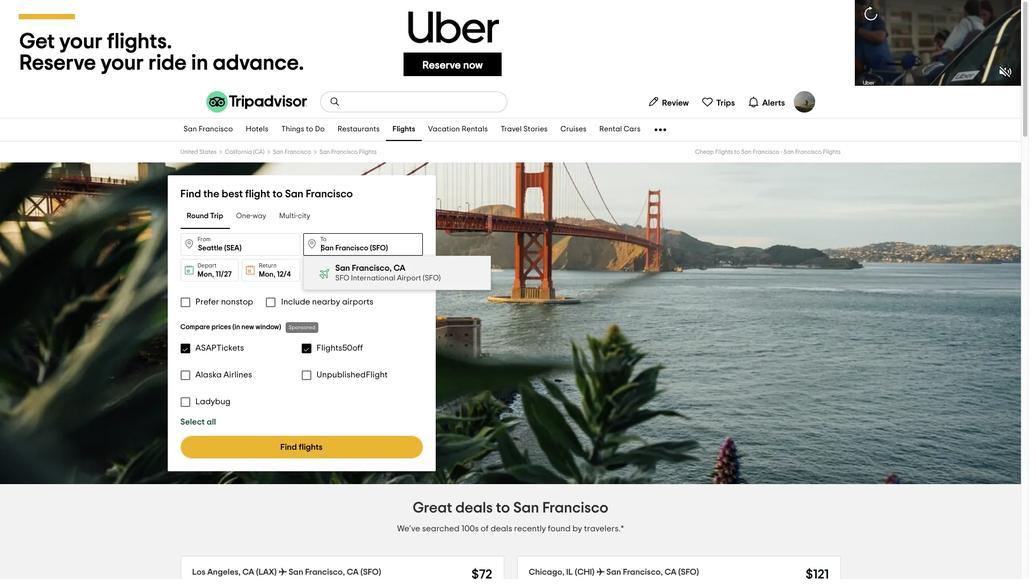 Task type: locate. For each thing, give the bounding box(es) containing it.
1 horizontal spatial city or airport text field
[[303, 233, 423, 256]]

compare
[[180, 324, 210, 331]]

francisco,
[[352, 264, 392, 272], [305, 568, 345, 576], [623, 568, 663, 576]]

(ca)
[[253, 149, 265, 155]]

window)
[[256, 324, 281, 331]]

mon, for mon, 11/27
[[198, 271, 214, 278]]

flights left vacation
[[393, 126, 415, 133]]

1 vertical spatial san francisco link
[[273, 149, 311, 155]]

1 mon, from the left
[[198, 271, 214, 278]]

francisco, for los angeles, ca (lax)
[[305, 568, 345, 576]]

ca
[[394, 264, 406, 272], [242, 568, 254, 576], [347, 568, 359, 576], [665, 568, 677, 576]]

mon,
[[198, 271, 214, 278], [259, 271, 275, 278]]

2 horizontal spatial (sfo)
[[679, 568, 699, 576]]

san up sfo
[[335, 264, 350, 272]]

mon, down return
[[259, 271, 275, 278]]

mon, inside return mon, 12/4
[[259, 271, 275, 278]]

1 horizontal spatial find
[[280, 443, 297, 452]]

cruises link
[[554, 119, 593, 141]]

find for find the best flight to san francisco
[[180, 189, 201, 199]]

(sfo) for los angeles, ca (lax)
[[361, 568, 381, 576]]

stories
[[524, 126, 548, 133]]

find inside button
[[280, 443, 297, 452]]

los
[[192, 568, 206, 576]]

san francisco up states
[[184, 126, 233, 133]]

trip
[[210, 213, 223, 220]]

1 horizontal spatial san francisco link
[[273, 149, 311, 155]]

(lax)
[[256, 568, 277, 576]]

san left the -
[[741, 149, 752, 155]]

find left flights on the left
[[280, 443, 297, 452]]

prefer nonstop
[[195, 298, 253, 306]]

san francisco link up states
[[177, 119, 239, 141]]

1 vertical spatial deals
[[491, 524, 512, 533]]

francisco right the -
[[796, 149, 822, 155]]

deals right of
[[491, 524, 512, 533]]

rental cars
[[600, 126, 641, 133]]

0 horizontal spatial san francisco link
[[177, 119, 239, 141]]

california (ca) link
[[225, 149, 265, 155]]

san francisco link down things
[[273, 149, 311, 155]]

mon, down depart
[[198, 271, 214, 278]]

best
[[222, 189, 243, 199]]

,
[[323, 271, 325, 278]]

united states
[[180, 149, 217, 155]]

select all
[[180, 418, 216, 426]]

city or airport text field up international
[[303, 233, 423, 256]]

0 horizontal spatial francisco,
[[305, 568, 345, 576]]

do
[[315, 126, 325, 133]]

flights down restaurants link
[[359, 149, 377, 155]]

travelers 1 , economy
[[320, 262, 357, 278]]

advertisement region
[[0, 0, 1022, 86]]

0 horizontal spatial find
[[180, 189, 201, 199]]

chicago, il (chi)
[[529, 568, 595, 576]]

san francisco down things
[[273, 149, 311, 155]]

san
[[184, 126, 197, 133], [273, 149, 283, 155], [320, 149, 330, 155], [741, 149, 752, 155], [784, 149, 794, 155], [285, 189, 304, 199], [335, 264, 350, 272], [514, 501, 539, 516], [289, 568, 303, 576], [607, 568, 621, 576]]

100s
[[462, 524, 479, 533]]

1 vertical spatial find
[[280, 443, 297, 452]]

flights right cheap
[[716, 149, 733, 155]]

states
[[199, 149, 217, 155]]

city or airport text field for from
[[180, 233, 300, 256]]

2 san francisco, ca (sfo) from the left
[[607, 568, 699, 576]]

1 horizontal spatial (sfo)
[[423, 275, 441, 282]]

review
[[662, 98, 689, 107]]

francisco, inside san francisco, ca sfo international airport (sfo)
[[352, 264, 392, 272]]

city or airport text field down one-
[[180, 233, 300, 256]]

flights
[[393, 126, 415, 133], [359, 149, 377, 155], [716, 149, 733, 155], [823, 149, 841, 155]]

cars
[[624, 126, 641, 133]]

asaptickets
[[195, 344, 244, 352]]

1 horizontal spatial mon,
[[259, 271, 275, 278]]

0 horizontal spatial san francisco, ca (sfo)
[[289, 568, 381, 576]]

0 horizontal spatial (sfo)
[[361, 568, 381, 576]]

san francisco, ca (sfo)
[[289, 568, 381, 576], [607, 568, 699, 576]]

2 mon, from the left
[[259, 271, 275, 278]]

rentals
[[462, 126, 488, 133]]

(sfo)
[[423, 275, 441, 282], [361, 568, 381, 576], [679, 568, 699, 576]]

0 vertical spatial find
[[180, 189, 201, 199]]

City or Airport text field
[[180, 233, 300, 256], [303, 233, 423, 256]]

san francisco
[[184, 126, 233, 133], [273, 149, 311, 155]]

we've
[[397, 524, 420, 533]]

profile picture image
[[794, 91, 815, 113]]

1 horizontal spatial francisco,
[[352, 264, 392, 272]]

san francisco link
[[177, 119, 239, 141], [273, 149, 311, 155]]

san francisco, ca (sfo) for los angeles, ca (lax)
[[289, 568, 381, 576]]

all
[[207, 418, 216, 426]]

san down 'do'
[[320, 149, 330, 155]]

0 vertical spatial san francisco link
[[177, 119, 239, 141]]

None search field
[[321, 92, 506, 112]]

prefer
[[195, 298, 219, 306]]

restaurants
[[338, 126, 380, 133]]

2 horizontal spatial francisco,
[[623, 568, 663, 576]]

tripadvisor image
[[206, 91, 307, 113]]

0 horizontal spatial mon,
[[198, 271, 214, 278]]

to left 'do'
[[306, 126, 313, 133]]

francisco up by
[[543, 501, 609, 516]]

12/4
[[277, 271, 291, 278]]

to
[[306, 126, 313, 133], [735, 149, 740, 155], [273, 189, 283, 199], [496, 501, 510, 516]]

0 vertical spatial deals
[[456, 501, 493, 516]]

vacation rentals link
[[422, 119, 494, 141]]

flights right the -
[[823, 149, 841, 155]]

find the best flight to san francisco
[[180, 189, 353, 199]]

1 city or airport text field from the left
[[180, 233, 300, 256]]

rental
[[600, 126, 622, 133]]

0 horizontal spatial city or airport text field
[[180, 233, 300, 256]]

0 horizontal spatial san francisco
[[184, 126, 233, 133]]

to right flight
[[273, 189, 283, 199]]

flights
[[299, 443, 323, 452]]

1 horizontal spatial san francisco, ca (sfo)
[[607, 568, 699, 576]]

2 city or airport text field from the left
[[303, 233, 423, 256]]

search image
[[330, 97, 340, 107]]

things to do link
[[275, 119, 331, 141]]

mon, inside depart mon, 11/27
[[198, 271, 214, 278]]

san up united
[[184, 126, 197, 133]]

to right cheap
[[735, 149, 740, 155]]

find flights
[[280, 443, 323, 452]]

deals up 100s
[[456, 501, 493, 516]]

find left the
[[180, 189, 201, 199]]

the
[[203, 189, 219, 199]]

rental cars link
[[593, 119, 647, 141]]

travel stories
[[501, 126, 548, 133]]

ca inside san francisco, ca sfo international airport (sfo)
[[394, 264, 406, 272]]

deals
[[456, 501, 493, 516], [491, 524, 512, 533]]

san right (lax)
[[289, 568, 303, 576]]

san francisco, ca (sfo) for chicago, il (chi)
[[607, 568, 699, 576]]

cruises
[[561, 126, 587, 133]]

-
[[781, 149, 783, 155]]

1 vertical spatial san francisco
[[273, 149, 311, 155]]

1 san francisco, ca (sfo) from the left
[[289, 568, 381, 576]]

things
[[281, 126, 304, 133]]

from
[[198, 236, 211, 242]]



Task type: vqa. For each thing, say whether or not it's contained in the screenshot.
(sfo) inside the San Francisco, CA SFO International Airport (SFO)
yes



Task type: describe. For each thing, give the bounding box(es) containing it.
vacation
[[428, 126, 460, 133]]

find for find flights
[[280, 443, 297, 452]]

los angeles, ca (lax)
[[192, 568, 277, 576]]

by
[[573, 524, 582, 533]]

trips
[[717, 98, 735, 107]]

city or airport text field for to
[[303, 233, 423, 256]]

hotels
[[246, 126, 269, 133]]

chicago,
[[529, 568, 565, 576]]

we've searched 100s of deals recently found by travelers.*
[[397, 524, 624, 533]]

one-way
[[236, 213, 266, 220]]

things to do
[[281, 126, 325, 133]]

travel
[[501, 126, 522, 133]]

depart
[[198, 263, 217, 269]]

(chi)
[[575, 568, 595, 576]]

nonstop
[[221, 298, 253, 306]]

multi-
[[279, 213, 298, 220]]

great
[[413, 501, 452, 516]]

depart mon, 11/27
[[198, 263, 232, 278]]

1 horizontal spatial san francisco
[[273, 149, 311, 155]]

francisco down things to do link
[[285, 149, 311, 155]]

include
[[281, 298, 310, 306]]

great deals to san francisco
[[413, 501, 609, 516]]

ladybug
[[195, 397, 231, 406]]

round trip
[[187, 213, 223, 220]]

1
[[320, 271, 323, 278]]

san francisco flights
[[320, 149, 377, 155]]

to
[[320, 236, 327, 242]]

11/27
[[216, 271, 232, 278]]

compare prices (in new window)
[[180, 324, 281, 331]]

multi-city
[[279, 213, 310, 220]]

new
[[242, 324, 254, 331]]

san francisco flights link
[[320, 149, 377, 155]]

nearby
[[312, 298, 340, 306]]

california (ca)
[[225, 149, 265, 155]]

francisco down restaurants link
[[331, 149, 358, 155]]

sponsored
[[289, 325, 316, 330]]

hotels link
[[239, 119, 275, 141]]

find flights button
[[180, 436, 423, 458]]

san right (ca)
[[273, 149, 283, 155]]

economy
[[327, 271, 357, 278]]

san up the multi-city
[[285, 189, 304, 199]]

round
[[187, 213, 209, 220]]

san right (chi) at the right
[[607, 568, 621, 576]]

of
[[481, 524, 489, 533]]

united states link
[[180, 149, 217, 155]]

return mon, 12/4
[[259, 263, 291, 278]]

to up we've searched 100s of deals recently found by travelers.*
[[496, 501, 510, 516]]

review link
[[644, 91, 693, 113]]

trips link
[[698, 91, 740, 113]]

california
[[225, 149, 252, 155]]

unpublishedflight
[[317, 371, 388, 379]]

travelers.*
[[584, 524, 624, 533]]

airports
[[342, 298, 374, 306]]

cheap flights to san francisco - san francisco flights
[[696, 149, 841, 155]]

united
[[180, 149, 198, 155]]

select
[[180, 418, 205, 426]]

alaska
[[195, 371, 222, 379]]

(in
[[233, 324, 240, 331]]

mon, for mon, 12/4
[[259, 271, 275, 278]]

(sfo) for chicago, il (chi)
[[679, 568, 699, 576]]

alerts
[[763, 98, 785, 107]]

san right the -
[[784, 149, 794, 155]]

return
[[259, 263, 277, 269]]

city
[[298, 213, 310, 220]]

found
[[548, 524, 571, 533]]

san inside san francisco, ca sfo international airport (sfo)
[[335, 264, 350, 272]]

searched
[[422, 524, 460, 533]]

travel stories link
[[494, 119, 554, 141]]

sfo
[[335, 275, 349, 282]]

travelers
[[320, 262, 345, 268]]

francisco, for chicago, il (chi)
[[623, 568, 663, 576]]

alaska airlines
[[195, 371, 252, 379]]

include nearby airports
[[281, 298, 374, 306]]

flight
[[245, 189, 270, 199]]

vacation rentals
[[428, 126, 488, 133]]

recently
[[514, 524, 546, 533]]

flights50off
[[317, 344, 363, 352]]

international
[[351, 275, 395, 282]]

flights link
[[386, 119, 422, 141]]

san francisco, ca sfo international airport (sfo)
[[335, 264, 441, 282]]

0 vertical spatial san francisco
[[184, 126, 233, 133]]

san up recently
[[514, 501, 539, 516]]

alerts link
[[744, 91, 790, 113]]

(sfo) inside san francisco, ca sfo international airport (sfo)
[[423, 275, 441, 282]]

one-
[[236, 213, 253, 220]]

francisco up states
[[199, 126, 233, 133]]

prices
[[212, 324, 231, 331]]

cheap
[[696, 149, 714, 155]]

airlines
[[224, 371, 252, 379]]

francisco left the -
[[753, 149, 780, 155]]

francisco up city
[[306, 189, 353, 199]]



